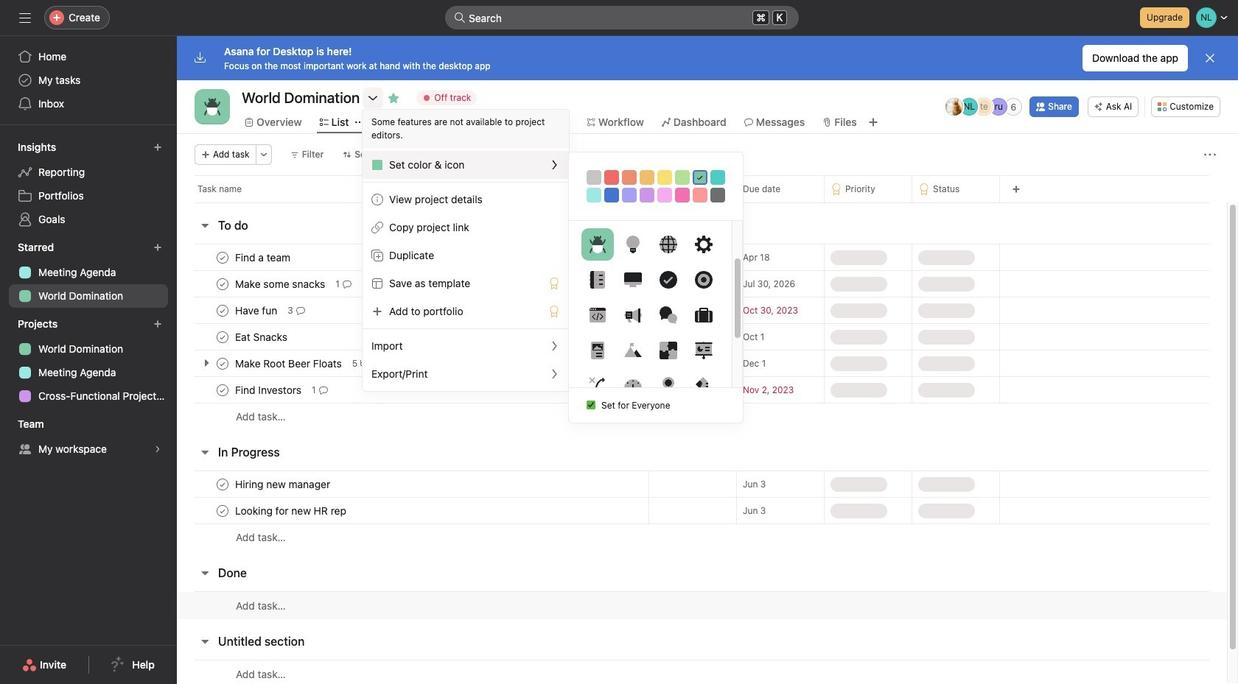 Task type: locate. For each thing, give the bounding box(es) containing it.
1 task name text field from the top
[[232, 250, 295, 265]]

1 vertical spatial mark complete checkbox
[[214, 355, 231, 373]]

mark complete image inside looking for new hr rep 'cell'
[[214, 502, 231, 520]]

3 mark complete image from the top
[[214, 328, 231, 346]]

task name text field for mark complete icon inside have fun cell
[[232, 303, 282, 318]]

eat snacks cell
[[177, 324, 649, 351]]

mark complete image
[[214, 302, 231, 320], [214, 355, 231, 373], [214, 382, 231, 399], [214, 502, 231, 520]]

0 vertical spatial 1 comment image
[[343, 280, 351, 289]]

5 task name text field from the top
[[232, 504, 351, 519]]

task name text field inside the find investors cell
[[232, 383, 306, 398]]

mark complete image for have fun cell
[[214, 302, 231, 320]]

2 collapse task list for this group image from the top
[[199, 447, 211, 459]]

add items to starred image
[[153, 243, 162, 252]]

collapse task list for this group image
[[199, 220, 211, 231], [199, 447, 211, 459], [199, 568, 211, 579], [199, 636, 211, 648]]

mountain flag image
[[624, 342, 642, 360]]

1 comment image
[[343, 280, 351, 289], [319, 386, 328, 395]]

globe image
[[659, 236, 677, 254]]

mark complete image for the find investors cell
[[214, 382, 231, 399]]

None field
[[445, 6, 799, 29]]

mark complete checkbox inside find a team cell
[[214, 249, 231, 266]]

mark complete image for "make some snacks" cell
[[214, 275, 231, 293]]

light bulb image
[[624, 236, 642, 254]]

mark complete image inside hiring new manager cell
[[214, 476, 231, 494]]

4 task name text field from the top
[[232, 477, 335, 492]]

Mark complete checkbox
[[214, 275, 231, 293], [214, 302, 231, 320], [214, 328, 231, 346], [214, 382, 231, 399], [214, 502, 231, 520]]

task name text field for mark complete image within find a team cell
[[232, 250, 295, 265]]

mark complete checkbox inside hiring new manager cell
[[214, 476, 231, 494]]

task name text field inside "make some snacks" cell
[[232, 277, 330, 292]]

mark complete checkbox for "make some snacks" cell
[[214, 275, 231, 293]]

expand subtask list for the task make root beer floats image
[[201, 358, 212, 369]]

4 mark complete checkbox from the top
[[214, 382, 231, 399]]

mark complete checkbox inside looking for new hr rep 'cell'
[[214, 502, 231, 520]]

4 collapse task list for this group image from the top
[[199, 636, 211, 648]]

show options image
[[367, 92, 379, 104]]

1 horizontal spatial 1 comment image
[[343, 280, 351, 289]]

menu item
[[363, 151, 569, 179]]

1 mark complete checkbox from the top
[[214, 275, 231, 293]]

4 mark complete image from the top
[[214, 476, 231, 494]]

3 task name text field from the top
[[232, 383, 306, 398]]

2 vertical spatial mark complete checkbox
[[214, 476, 231, 494]]

1 mark complete image from the top
[[214, 249, 231, 266]]

mark complete image inside find a team cell
[[214, 249, 231, 266]]

task name text field for mark complete icon within the looking for new hr rep 'cell'
[[232, 504, 351, 519]]

mark complete checkbox inside have fun cell
[[214, 302, 231, 320]]

3 comments image
[[296, 306, 305, 315]]

1 comment image inside the find investors cell
[[319, 386, 328, 395]]

1 mark complete checkbox from the top
[[214, 249, 231, 266]]

task name text field inside find a team cell
[[232, 250, 295, 265]]

check image
[[659, 271, 677, 289]]

add tab image
[[867, 116, 879, 128]]

1 comment image for mark complete image associated with "make some snacks" cell
[[343, 280, 351, 289]]

insights element
[[0, 134, 177, 234]]

make some snacks cell
[[177, 271, 649, 298]]

task name text field for mark complete image in hiring new manager cell
[[232, 477, 335, 492]]

5 mark complete checkbox from the top
[[214, 502, 231, 520]]

3 mark complete checkbox from the top
[[214, 476, 231, 494]]

row
[[177, 175, 1239, 203], [195, 202, 1210, 203], [177, 244, 1227, 271], [177, 271, 1227, 298], [177, 297, 1227, 324], [177, 324, 1227, 351], [177, 350, 1227, 377], [177, 377, 1227, 404], [177, 403, 1227, 431], [177, 471, 1227, 498], [177, 498, 1227, 525], [177, 524, 1227, 551], [177, 592, 1227, 620], [177, 661, 1227, 685]]

1 comment image inside "make some snacks" cell
[[343, 280, 351, 289]]

mark complete image for find a team cell
[[214, 249, 231, 266]]

1 collapse task list for this group image from the top
[[199, 220, 211, 231]]

2 mark complete checkbox from the top
[[214, 355, 231, 373]]

Task name text field
[[232, 250, 295, 265], [232, 277, 330, 292], [232, 303, 282, 318]]

more actions image
[[259, 150, 268, 159]]

4 mark complete image from the top
[[214, 502, 231, 520]]

remove from starred image
[[388, 92, 400, 104]]

hiring new manager cell
[[177, 471, 649, 498]]

3 mark complete checkbox from the top
[[214, 328, 231, 346]]

2 mark complete image from the top
[[214, 355, 231, 373]]

header in progress tree grid
[[177, 471, 1227, 551]]

1 vertical spatial 1 comment image
[[319, 386, 328, 395]]

line and symbols image
[[589, 377, 606, 395]]

Mark complete checkbox
[[214, 249, 231, 266], [214, 355, 231, 373], [214, 476, 231, 494]]

mark complete image inside have fun cell
[[214, 302, 231, 320]]

new project or portfolio image
[[153, 320, 162, 329]]

mark complete image inside eat snacks cell
[[214, 328, 231, 346]]

3 mark complete image from the top
[[214, 382, 231, 399]]

2 vertical spatial task name text field
[[232, 303, 282, 318]]

mark complete checkbox inside eat snacks cell
[[214, 328, 231, 346]]

gear image
[[695, 236, 713, 254]]

find investors cell
[[177, 377, 649, 404]]

mark complete checkbox inside "make some snacks" cell
[[214, 275, 231, 293]]

mark complete checkbox inside the find investors cell
[[214, 382, 231, 399]]

task name text field inside make root beer floats cell
[[232, 356, 346, 371]]

mark complete checkbox for collapse task list for this group icon corresponding to header to do tree grid
[[214, 249, 231, 266]]

header to do tree grid
[[177, 244, 1227, 431]]

2 task name text field from the top
[[232, 356, 346, 371]]

hide sidebar image
[[19, 12, 31, 24]]

2 task name text field from the top
[[232, 277, 330, 292]]

menu
[[363, 110, 569, 391]]

0 vertical spatial mark complete checkbox
[[214, 249, 231, 266]]

1 task name text field from the top
[[232, 330, 292, 345]]

starred element
[[0, 234, 177, 311]]

task name text field inside have fun cell
[[232, 303, 282, 318]]

mark complete image for looking for new hr rep 'cell'
[[214, 502, 231, 520]]

dismiss image
[[1205, 52, 1216, 64]]

find a team cell
[[177, 244, 649, 271]]

task name text field inside eat snacks cell
[[232, 330, 292, 345]]

1 mark complete image from the top
[[214, 302, 231, 320]]

mark complete checkbox inside make root beer floats cell
[[214, 355, 231, 373]]

presentation image
[[695, 342, 713, 360]]

3 task name text field from the top
[[232, 303, 282, 318]]

None checkbox
[[587, 401, 596, 410]]

mark complete image
[[214, 249, 231, 266], [214, 275, 231, 293], [214, 328, 231, 346], [214, 476, 231, 494]]

bug image
[[589, 236, 606, 254]]

3 collapse task list for this group image from the top
[[199, 568, 211, 579]]

Task name text field
[[232, 330, 292, 345], [232, 356, 346, 371], [232, 383, 306, 398], [232, 477, 335, 492], [232, 504, 351, 519]]

0 vertical spatial task name text field
[[232, 250, 295, 265]]

html image
[[589, 307, 606, 324]]

briefcase image
[[695, 307, 713, 324]]

new insights image
[[153, 143, 162, 152]]

task name text field inside looking for new hr rep 'cell'
[[232, 504, 351, 519]]

1 vertical spatial task name text field
[[232, 277, 330, 292]]

megaphone image
[[624, 307, 642, 324]]

2 mark complete checkbox from the top
[[214, 302, 231, 320]]

0 horizontal spatial 1 comment image
[[319, 386, 328, 395]]

mark complete image inside the find investors cell
[[214, 382, 231, 399]]

collapse task list for this group image for header to do tree grid
[[199, 220, 211, 231]]

2 mark complete image from the top
[[214, 275, 231, 293]]

task name text field inside hiring new manager cell
[[232, 477, 335, 492]]



Task type: describe. For each thing, give the bounding box(es) containing it.
target image
[[695, 271, 713, 289]]

tab actions image
[[355, 118, 364, 127]]

page layout image
[[589, 342, 606, 360]]

speed dial image
[[624, 377, 642, 395]]

prominent image
[[454, 12, 466, 24]]

5 subtasks image
[[361, 359, 370, 368]]

task name text field for mark complete image in eat snacks cell
[[232, 330, 292, 345]]

puzzle image
[[659, 342, 677, 360]]

more actions image
[[1205, 149, 1216, 161]]

task name text field for mark complete image associated with "make some snacks" cell
[[232, 277, 330, 292]]

notebook image
[[589, 271, 606, 289]]

Search tasks, projects, and more text field
[[445, 6, 799, 29]]

mark complete image for hiring new manager cell
[[214, 476, 231, 494]]

mark complete checkbox for the find investors cell
[[214, 382, 231, 399]]

shoe image
[[695, 377, 713, 395]]

computer image
[[624, 271, 642, 289]]

make root beer floats cell
[[177, 350, 649, 377]]

teams element
[[0, 411, 177, 464]]

mark complete checkbox for collapse task list for this group icon related to header in progress tree grid
[[214, 476, 231, 494]]

ribbon image
[[659, 377, 677, 395]]

collapse task list for this group image for header in progress tree grid
[[199, 447, 211, 459]]

mark complete checkbox for have fun cell
[[214, 302, 231, 320]]

collapse task list for this group image for header done tree grid
[[199, 568, 211, 579]]

global element
[[0, 36, 177, 125]]

task name text field for mark complete icon in the the find investors cell
[[232, 383, 306, 398]]

looking for new hr rep cell
[[177, 498, 649, 525]]

1 comment image for mark complete icon in the the find investors cell
[[319, 386, 328, 395]]

add field image
[[1012, 185, 1021, 194]]

chat bubbles image
[[659, 307, 677, 324]]

header done tree grid
[[177, 592, 1227, 620]]

bug image
[[203, 98, 221, 116]]

projects element
[[0, 311, 177, 411]]

mark complete checkbox for eat snacks cell
[[214, 328, 231, 346]]

mark complete checkbox for looking for new hr rep 'cell'
[[214, 502, 231, 520]]

mark complete image for eat snacks cell
[[214, 328, 231, 346]]

have fun cell
[[177, 297, 649, 324]]

see details, my workspace image
[[153, 445, 162, 454]]



Task type: vqa. For each thing, say whether or not it's contained in the screenshot.
done.
no



